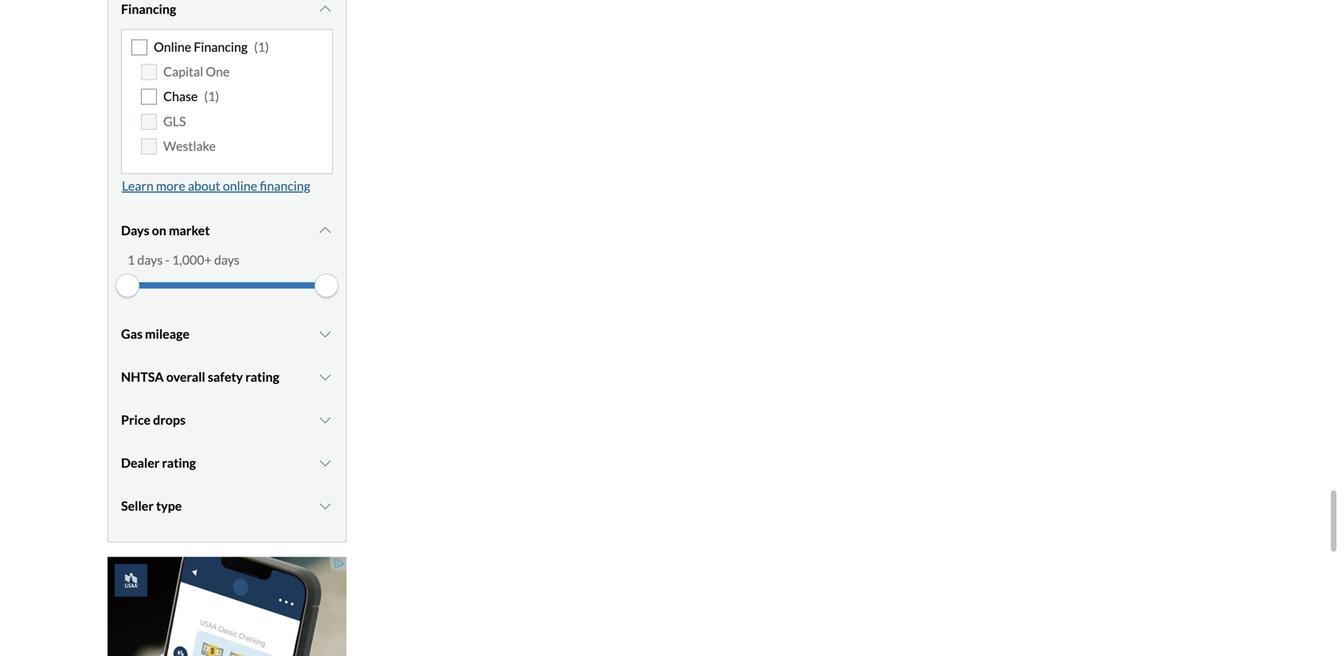 Task type: describe. For each thing, give the bounding box(es) containing it.
1 vertical spatial (1)
[[204, 89, 219, 104]]

1 days from the left
[[137, 252, 163, 267]]

seller
[[121, 498, 154, 514]]

chevron down image for dealer rating
[[317, 457, 333, 469]]

online
[[223, 178, 257, 193]]

chase (1)
[[163, 89, 219, 104]]

0 vertical spatial rating
[[246, 369, 279, 385]]

dealer rating button
[[121, 443, 333, 483]]

one
[[206, 64, 230, 79]]

learn more about online financing button
[[121, 174, 311, 198]]

1
[[127, 252, 135, 267]]

gls
[[163, 113, 186, 129]]

market
[[169, 222, 210, 238]]

chevron down image for price drops
[[317, 414, 333, 426]]

chevron down image for financing
[[317, 3, 333, 15]]

mileage
[[145, 326, 190, 342]]

chevron down image for gas mileage
[[317, 328, 333, 340]]

1 vertical spatial financing
[[194, 39, 248, 54]]

2 days from the left
[[214, 252, 240, 267]]

online financing (1)
[[154, 39, 269, 54]]

nhtsa overall safety rating
[[121, 369, 279, 385]]

price
[[121, 412, 151, 428]]

1,000+
[[172, 252, 212, 267]]

1 days - 1,000+ days
[[127, 252, 240, 267]]

days
[[121, 222, 149, 238]]

type
[[156, 498, 182, 514]]

on
[[152, 222, 166, 238]]

online
[[154, 39, 191, 54]]

financing button
[[121, 0, 333, 29]]

about
[[188, 178, 220, 193]]



Task type: vqa. For each thing, say whether or not it's contained in the screenshot.
2nd FAIR from left
no



Task type: locate. For each thing, give the bounding box(es) containing it.
overall
[[166, 369, 205, 385]]

4 chevron down image from the top
[[317, 414, 333, 426]]

gas
[[121, 326, 143, 342]]

nhtsa overall safety rating button
[[121, 357, 333, 397]]

nhtsa
[[121, 369, 164, 385]]

more
[[156, 178, 185, 193]]

financing up one
[[194, 39, 248, 54]]

chevron down image inside nhtsa overall safety rating dropdown button
[[317, 371, 333, 383]]

capital
[[163, 64, 203, 79]]

chevron down image inside financing dropdown button
[[317, 3, 333, 15]]

learn
[[122, 178, 154, 193]]

2 chevron down image from the top
[[317, 457, 333, 469]]

capital one
[[163, 64, 230, 79]]

days left the "-"
[[137, 252, 163, 267]]

1 horizontal spatial financing
[[194, 39, 248, 54]]

3 chevron down image from the top
[[317, 371, 333, 383]]

financing up online
[[121, 1, 176, 17]]

3 chevron down image from the top
[[317, 500, 333, 512]]

rating right "dealer"
[[162, 455, 196, 471]]

1 chevron down image from the top
[[317, 224, 333, 237]]

1 horizontal spatial days
[[214, 252, 240, 267]]

0 horizontal spatial financing
[[121, 1, 176, 17]]

chevron down image
[[317, 224, 333, 237], [317, 328, 333, 340], [317, 371, 333, 383], [317, 414, 333, 426]]

chevron down image
[[317, 3, 333, 15], [317, 457, 333, 469], [317, 500, 333, 512]]

dealer rating
[[121, 455, 196, 471]]

chase
[[163, 89, 198, 104]]

2 vertical spatial chevron down image
[[317, 500, 333, 512]]

financing
[[260, 178, 310, 193]]

chevron down image inside dealer rating dropdown button
[[317, 457, 333, 469]]

rating
[[246, 369, 279, 385], [162, 455, 196, 471]]

days on market button
[[121, 211, 333, 250]]

advertisement region
[[108, 557, 347, 656]]

1 horizontal spatial (1)
[[254, 39, 269, 54]]

financing
[[121, 1, 176, 17], [194, 39, 248, 54]]

drops
[[153, 412, 186, 428]]

dealer
[[121, 455, 160, 471]]

-
[[165, 252, 170, 267]]

chevron down image for seller type
[[317, 500, 333, 512]]

days down days on market dropdown button
[[214, 252, 240, 267]]

1 horizontal spatial rating
[[246, 369, 279, 385]]

chevron down image inside gas mileage dropdown button
[[317, 328, 333, 340]]

days on market
[[121, 222, 210, 238]]

0 vertical spatial financing
[[121, 1, 176, 17]]

0 vertical spatial chevron down image
[[317, 3, 333, 15]]

seller type
[[121, 498, 182, 514]]

westlake
[[163, 138, 216, 154]]

price drops button
[[121, 400, 333, 440]]

rating right safety
[[246, 369, 279, 385]]

1 chevron down image from the top
[[317, 3, 333, 15]]

chevron down image for nhtsa overall safety rating
[[317, 371, 333, 383]]

gas mileage button
[[121, 314, 333, 354]]

financing inside dropdown button
[[121, 1, 176, 17]]

0 vertical spatial (1)
[[254, 39, 269, 54]]

2 chevron down image from the top
[[317, 328, 333, 340]]

chevron down image inside days on market dropdown button
[[317, 224, 333, 237]]

chevron down image inside seller type dropdown button
[[317, 500, 333, 512]]

1 vertical spatial rating
[[162, 455, 196, 471]]

safety
[[208, 369, 243, 385]]

seller type button
[[121, 486, 333, 526]]

gas mileage
[[121, 326, 190, 342]]

0 horizontal spatial days
[[137, 252, 163, 267]]

(1)
[[254, 39, 269, 54], [204, 89, 219, 104]]

chevron down image inside price drops dropdown button
[[317, 414, 333, 426]]

(1) down one
[[204, 89, 219, 104]]

1 vertical spatial chevron down image
[[317, 457, 333, 469]]

(1) down financing dropdown button
[[254, 39, 269, 54]]

days
[[137, 252, 163, 267], [214, 252, 240, 267]]

chevron down image for days on market
[[317, 224, 333, 237]]

learn more about online financing
[[122, 178, 310, 193]]

0 horizontal spatial rating
[[162, 455, 196, 471]]

0 horizontal spatial (1)
[[204, 89, 219, 104]]

price drops
[[121, 412, 186, 428]]



